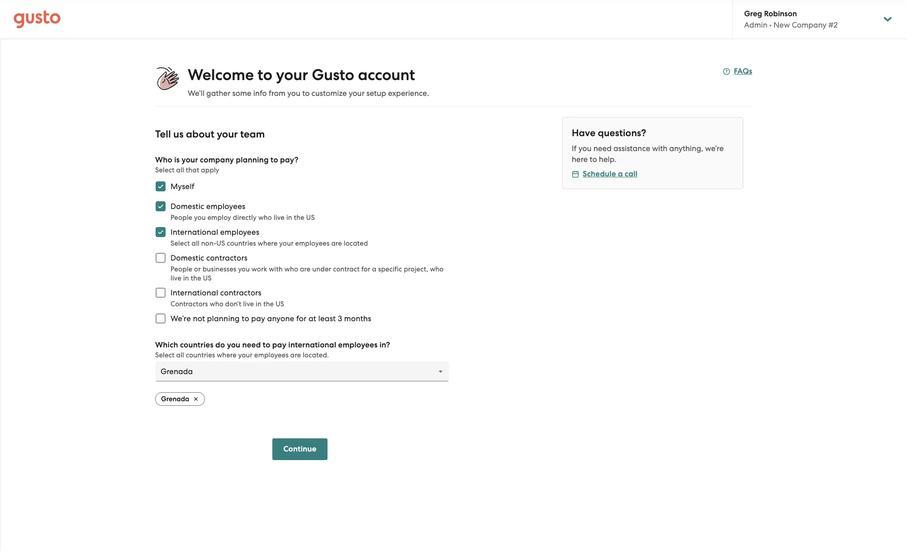 Task type: locate. For each thing, give the bounding box(es) containing it.
live
[[274, 214, 285, 222], [171, 274, 182, 283], [243, 300, 254, 308]]

1 vertical spatial international
[[171, 288, 218, 297]]

domestic down myself
[[171, 202, 204, 211]]

1 horizontal spatial pay
[[272, 340, 287, 350]]

1 horizontal spatial need
[[594, 144, 612, 153]]

with right "work" on the left of page
[[269, 265, 283, 273]]

are left "under"
[[300, 265, 311, 273]]

in up 'contractors'
[[183, 274, 189, 283]]

company
[[792, 20, 827, 29]]

for left the at
[[297, 314, 307, 323]]

need up help.
[[594, 144, 612, 153]]

International employees checkbox
[[151, 222, 171, 242]]

where up "work" on the left of page
[[258, 240, 278, 248]]

myself
[[171, 182, 195, 191]]

planning down contractors who don't live in the us
[[207, 314, 240, 323]]

people inside people or businesses you work with who are under contract for a specific project, who live in the us
[[171, 265, 193, 273]]

people left the or
[[171, 265, 193, 273]]

0 vertical spatial need
[[594, 144, 612, 153]]

1 vertical spatial contractors
[[220, 288, 262, 297]]

to
[[258, 66, 273, 84], [303, 89, 310, 98], [590, 155, 597, 164], [271, 155, 278, 165], [242, 314, 249, 323], [263, 340, 271, 350]]

pay inside which countries do you need to pay international employees in? select all countries where your employees are located.
[[272, 340, 287, 350]]

1 domestic from the top
[[171, 202, 204, 211]]

a inside button
[[618, 169, 623, 179]]

contractors for domestic contractors
[[206, 254, 248, 263]]

international contractors
[[171, 288, 262, 297]]

all inside who is your company planning to pay? select all that apply
[[176, 166, 184, 174]]

1 vertical spatial where
[[217, 351, 237, 359]]

employees up "under"
[[295, 240, 330, 248]]

2 horizontal spatial live
[[274, 214, 285, 222]]

0 vertical spatial planning
[[236, 155, 269, 165]]

we're
[[171, 314, 191, 323]]

1 horizontal spatial a
[[618, 169, 623, 179]]

all left "non-"
[[192, 240, 200, 248]]

all
[[176, 166, 184, 174], [192, 240, 200, 248], [176, 351, 184, 359]]

need inside which countries do you need to pay international employees in? select all countries where your employees are located.
[[242, 340, 261, 350]]

contractors
[[171, 300, 208, 308]]

domestic for domestic employees
[[171, 202, 204, 211]]

1 vertical spatial are
[[300, 265, 311, 273]]

0 vertical spatial for
[[362, 265, 371, 273]]

1 horizontal spatial in
[[256, 300, 262, 308]]

assistance
[[614, 144, 651, 153]]

contractors up businesses
[[206, 254, 248, 263]]

with inside people or businesses you work with who are under contract for a specific project, who live in the us
[[269, 265, 283, 273]]

0 vertical spatial all
[[176, 166, 184, 174]]

to inside if you need assistance with anything, we're here to help.
[[590, 155, 597, 164]]

0 vertical spatial contractors
[[206, 254, 248, 263]]

1 vertical spatial all
[[192, 240, 200, 248]]

1 vertical spatial in
[[183, 274, 189, 283]]

all down which
[[176, 351, 184, 359]]

you inside which countries do you need to pay international employees in? select all countries where your employees are located.
[[227, 340, 241, 350]]

are inside people or businesses you work with who are under contract for a specific project, who live in the us
[[300, 265, 311, 273]]

non-
[[201, 240, 217, 248]]

2 vertical spatial in
[[256, 300, 262, 308]]

who down international contractors
[[210, 300, 224, 308]]

you right from
[[288, 89, 301, 98]]

project,
[[404, 265, 429, 273]]

international employees
[[171, 228, 260, 237]]

continue
[[284, 445, 317, 454]]

have questions?
[[572, 127, 647, 139]]

2 vertical spatial select
[[155, 351, 175, 359]]

1 vertical spatial live
[[171, 274, 182, 283]]

0 horizontal spatial where
[[217, 351, 237, 359]]

for inside people or businesses you work with who are under contract for a specific project, who live in the us
[[362, 265, 371, 273]]

0 vertical spatial in
[[287, 214, 292, 222]]

to inside who is your company planning to pay? select all that apply
[[271, 155, 278, 165]]

0 vertical spatial pay
[[251, 314, 265, 323]]

that
[[186, 166, 199, 174]]

0 horizontal spatial with
[[269, 265, 283, 273]]

which countries do you need to pay international employees in? select all countries where your employees are located.
[[155, 340, 390, 359]]

greg
[[745, 9, 763, 19]]

need right the do
[[242, 340, 261, 350]]

are
[[332, 240, 342, 248], [300, 265, 311, 273], [291, 351, 301, 359]]

you inside if you need assistance with anything, we're here to help.
[[579, 144, 592, 153]]

to down contractors who don't live in the us
[[242, 314, 249, 323]]

tell
[[155, 128, 171, 140]]

1 vertical spatial for
[[297, 314, 307, 323]]

0 vertical spatial live
[[274, 214, 285, 222]]

need inside if you need assistance with anything, we're here to help.
[[594, 144, 612, 153]]

select inside which countries do you need to pay international employees in? select all countries where your employees are located.
[[155, 351, 175, 359]]

0 vertical spatial a
[[618, 169, 623, 179]]

in?
[[380, 340, 390, 350]]

select inside who is your company planning to pay? select all that apply
[[155, 166, 175, 174]]

you inside welcome to your gusto account we'll gather some info from you to customize your setup experience.
[[288, 89, 301, 98]]

2 people from the top
[[171, 265, 193, 273]]

in
[[287, 214, 292, 222], [183, 274, 189, 283], [256, 300, 262, 308]]

with
[[653, 144, 668, 153], [269, 265, 283, 273]]

0 vertical spatial international
[[171, 228, 218, 237]]

the down the or
[[191, 274, 201, 283]]

1 vertical spatial pay
[[272, 340, 287, 350]]

1 vertical spatial a
[[372, 265, 377, 273]]

international up 'contractors'
[[171, 288, 218, 297]]

0 vertical spatial are
[[332, 240, 342, 248]]

to down we're not planning to pay anyone for at least 3 months
[[263, 340, 271, 350]]

live right don't
[[243, 300, 254, 308]]

to left pay? on the left top of the page
[[271, 155, 278, 165]]

2 vertical spatial all
[[176, 351, 184, 359]]

you
[[288, 89, 301, 98], [579, 144, 592, 153], [194, 214, 206, 222], [238, 265, 250, 273], [227, 340, 241, 350]]

people
[[171, 214, 193, 222], [171, 265, 193, 273]]

if
[[572, 144, 577, 153]]

2 international from the top
[[171, 288, 218, 297]]

0 horizontal spatial need
[[242, 340, 261, 350]]

businesses
[[203, 265, 237, 273]]

who
[[155, 155, 173, 165]]

1 vertical spatial with
[[269, 265, 283, 273]]

the up we're not planning to pay anyone for at least 3 months
[[264, 300, 274, 308]]

schedule
[[583, 169, 617, 179]]

people or businesses you work with who are under contract for a specific project, who live in the us
[[171, 265, 444, 283]]

0 horizontal spatial in
[[183, 274, 189, 283]]

with left "anything,"
[[653, 144, 668, 153]]

your
[[276, 66, 308, 84], [349, 89, 365, 98], [217, 128, 238, 140], [182, 155, 198, 165], [280, 240, 294, 248], [239, 351, 253, 359]]

international for international employees
[[171, 228, 218, 237]]

schedule a call button
[[572, 169, 638, 180]]

pay
[[251, 314, 265, 323], [272, 340, 287, 350]]

1 vertical spatial the
[[191, 274, 201, 283]]

your up that at the left top
[[182, 155, 198, 165]]

where
[[258, 240, 278, 248], [217, 351, 237, 359]]

select down who
[[155, 166, 175, 174]]

international up "non-"
[[171, 228, 218, 237]]

you right if
[[579, 144, 592, 153]]

your up people or businesses you work with who are under contract for a specific project, who live in the us
[[280, 240, 294, 248]]

in up we're not planning to pay anyone for at least 3 months
[[256, 300, 262, 308]]

people up "international employees" checkbox
[[171, 214, 193, 222]]

Domestic employees checkbox
[[151, 196, 171, 216]]

0 vertical spatial select
[[155, 166, 175, 174]]

you left "work" on the left of page
[[238, 265, 250, 273]]

countries
[[227, 240, 256, 248], [180, 340, 214, 350], [186, 351, 215, 359]]

all inside which countries do you need to pay international employees in? select all countries where your employees are located.
[[176, 351, 184, 359]]

domestic up the or
[[171, 254, 204, 263]]

0 horizontal spatial pay
[[251, 314, 265, 323]]

to inside which countries do you need to pay international employees in? select all countries where your employees are located.
[[263, 340, 271, 350]]

2 vertical spatial countries
[[186, 351, 215, 359]]

for right the contract
[[362, 265, 371, 273]]

live up international contractors option
[[171, 274, 182, 283]]

grenada
[[161, 395, 189, 403]]

for
[[362, 265, 371, 273], [297, 314, 307, 323]]

1 horizontal spatial live
[[243, 300, 254, 308]]

2 domestic from the top
[[171, 254, 204, 263]]

2 horizontal spatial the
[[294, 214, 305, 222]]

us
[[306, 214, 315, 222], [217, 240, 225, 248], [203, 274, 212, 283], [276, 300, 284, 308]]

all down the is
[[176, 166, 184, 174]]

2 vertical spatial the
[[264, 300, 274, 308]]

faqs button
[[724, 66, 753, 77]]

help.
[[599, 155, 617, 164]]

are left located
[[332, 240, 342, 248]]

where down the do
[[217, 351, 237, 359]]

in up select all non-us countries where your employees are located
[[287, 214, 292, 222]]

1 vertical spatial countries
[[180, 340, 214, 350]]

your inside who is your company planning to pay? select all that apply
[[182, 155, 198, 165]]

you inside people or businesses you work with who are under contract for a specific project, who live in the us
[[238, 265, 250, 273]]

select up the domestic contractors checkbox
[[171, 240, 190, 248]]

0 vertical spatial domestic
[[171, 202, 204, 211]]

1 people from the top
[[171, 214, 193, 222]]

planning
[[236, 155, 269, 165], [207, 314, 240, 323]]

to up info
[[258, 66, 273, 84]]

a left call
[[618, 169, 623, 179]]

contractors for international contractors
[[220, 288, 262, 297]]

1 vertical spatial people
[[171, 265, 193, 273]]

contractors up don't
[[220, 288, 262, 297]]

a left specific
[[372, 265, 377, 273]]

the
[[294, 214, 305, 222], [191, 274, 201, 283], [264, 300, 274, 308]]

your down we're not planning to pay anyone for at least 3 months
[[239, 351, 253, 359]]

planning down team
[[236, 155, 269, 165]]

setup
[[367, 89, 386, 98]]

select down which
[[155, 351, 175, 359]]

1 vertical spatial need
[[242, 340, 261, 350]]

specific
[[378, 265, 402, 273]]

is
[[174, 155, 180, 165]]

under
[[313, 265, 331, 273]]

countries down people you employ directly who live in the us
[[227, 240, 256, 248]]

1 horizontal spatial where
[[258, 240, 278, 248]]

1 horizontal spatial with
[[653, 144, 668, 153]]

0 vertical spatial with
[[653, 144, 668, 153]]

you right the do
[[227, 340, 241, 350]]

employees
[[206, 202, 246, 211], [220, 228, 260, 237], [295, 240, 330, 248], [338, 340, 378, 350], [254, 351, 289, 359]]

anyone
[[267, 314, 295, 323]]

some
[[232, 89, 252, 98]]

2 vertical spatial are
[[291, 351, 301, 359]]

are down the international
[[291, 351, 301, 359]]

0 horizontal spatial the
[[191, 274, 201, 283]]

gusto
[[312, 66, 355, 84]]

0 horizontal spatial a
[[372, 265, 377, 273]]

1 international from the top
[[171, 228, 218, 237]]

0 horizontal spatial live
[[171, 274, 182, 283]]

not
[[193, 314, 205, 323]]

to right here
[[590, 155, 597, 164]]

about
[[186, 128, 215, 140]]

1 horizontal spatial for
[[362, 265, 371, 273]]

a
[[618, 169, 623, 179], [372, 265, 377, 273]]

welcome
[[188, 66, 254, 84]]

new
[[774, 20, 791, 29]]

who
[[258, 214, 272, 222], [285, 265, 298, 273], [430, 265, 444, 273], [210, 300, 224, 308]]

located.
[[303, 351, 329, 359]]

countries down not
[[186, 351, 215, 359]]

have
[[572, 127, 596, 139]]

contractors
[[206, 254, 248, 263], [220, 288, 262, 297]]

live up select all non-us countries where your employees are located
[[274, 214, 285, 222]]

countries left the do
[[180, 340, 214, 350]]

pay down anyone
[[272, 340, 287, 350]]

international
[[171, 228, 218, 237], [171, 288, 218, 297]]

the up select all non-us countries where your employees are located
[[294, 214, 305, 222]]

pay left anyone
[[251, 314, 265, 323]]

0 vertical spatial the
[[294, 214, 305, 222]]

0 vertical spatial people
[[171, 214, 193, 222]]

1 vertical spatial domestic
[[171, 254, 204, 263]]

your left setup
[[349, 89, 365, 98]]



Task type: vqa. For each thing, say whether or not it's contained in the screenshot.
Welcome to your Gusto account We'll gather some info from you to customize your setup experience.
yes



Task type: describe. For each thing, give the bounding box(es) containing it.
at
[[309, 314, 317, 323]]

team
[[240, 128, 265, 140]]

in inside people or businesses you work with who are under contract for a specific project, who live in the us
[[183, 274, 189, 283]]

2 horizontal spatial in
[[287, 214, 292, 222]]

where inside which countries do you need to pay international employees in? select all countries where your employees are located.
[[217, 351, 237, 359]]

which
[[155, 340, 178, 350]]

International contractors checkbox
[[151, 283, 171, 303]]

the inside people or businesses you work with who are under contract for a specific project, who live in the us
[[191, 274, 201, 283]]

0 horizontal spatial for
[[297, 314, 307, 323]]

international for international contractors
[[171, 288, 218, 297]]

from
[[269, 89, 286, 98]]

your inside which countries do you need to pay international employees in? select all countries where your employees are located.
[[239, 351, 253, 359]]

directly
[[233, 214, 257, 222]]

0 vertical spatial where
[[258, 240, 278, 248]]

questions?
[[598, 127, 647, 139]]

don't
[[225, 300, 242, 308]]

months
[[344, 314, 372, 323]]

we'll
[[188, 89, 205, 98]]

account
[[358, 66, 415, 84]]

anything,
[[670, 144, 704, 153]]

planning inside who is your company planning to pay? select all that apply
[[236, 155, 269, 165]]

employ
[[208, 214, 231, 222]]

or
[[194, 265, 201, 273]]

1 vertical spatial planning
[[207, 314, 240, 323]]

1 horizontal spatial the
[[264, 300, 274, 308]]

who is your company planning to pay? select all that apply
[[155, 155, 299, 174]]

grenada link
[[155, 393, 205, 406]]

continue button
[[273, 439, 328, 460]]

domestic employees
[[171, 202, 246, 211]]

do
[[216, 340, 225, 350]]

admin
[[745, 20, 768, 29]]

employees up employ
[[206, 202, 246, 211]]

with inside if you need assistance with anything, we're here to help.
[[653, 144, 668, 153]]

you down the domestic employees
[[194, 214, 206, 222]]

least
[[319, 314, 336, 323]]

who left "under"
[[285, 265, 298, 273]]

schedule a call
[[583, 169, 638, 179]]

welcome to your gusto account we'll gather some info from you to customize your setup experience.
[[188, 66, 429, 98]]

company
[[200, 155, 234, 165]]

info
[[253, 89, 267, 98]]

domestic contractors
[[171, 254, 248, 263]]

home image
[[14, 10, 61, 28]]

customize
[[312, 89, 347, 98]]

people for domestic contractors
[[171, 265, 193, 273]]

gather
[[206, 89, 231, 98]]

pay?
[[280, 155, 299, 165]]

#2
[[829, 20, 838, 29]]

select all non-us countries where your employees are located
[[171, 240, 368, 248]]

us
[[173, 128, 184, 140]]

work
[[252, 265, 267, 273]]

to left customize
[[303, 89, 310, 98]]

us inside people or businesses you work with who are under contract for a specific project, who live in the us
[[203, 274, 212, 283]]

tell us about your team
[[155, 128, 265, 140]]

people for domestic employees
[[171, 214, 193, 222]]

we're not planning to pay anyone for at least 3 months
[[171, 314, 372, 323]]

who right project,
[[430, 265, 444, 273]]

call
[[625, 169, 638, 179]]

faqs
[[734, 67, 753, 76]]

if you need assistance with anything, we're here to help.
[[572, 144, 724, 164]]

Myself checkbox
[[151, 177, 171, 196]]

we're
[[706, 144, 724, 153]]

who right directly
[[258, 214, 272, 222]]

located
[[344, 240, 368, 248]]

employees down people you employ directly who live in the us
[[220, 228, 260, 237]]

contract
[[333, 265, 360, 273]]

•
[[770, 20, 772, 29]]

domestic for domestic contractors
[[171, 254, 204, 263]]

your up from
[[276, 66, 308, 84]]

experience.
[[388, 89, 429, 98]]

3
[[338, 314, 342, 323]]

We're not planning to pay anyone for at least 3 months checkbox
[[151, 309, 171, 329]]

employees down "months"
[[338, 340, 378, 350]]

employees down we're not planning to pay anyone for at least 3 months
[[254, 351, 289, 359]]

apply
[[201, 166, 219, 174]]

people you employ directly who live in the us
[[171, 214, 315, 222]]

robinson
[[765, 9, 798, 19]]

here
[[572, 155, 588, 164]]

international
[[289, 340, 337, 350]]

0 vertical spatial countries
[[227, 240, 256, 248]]

2 vertical spatial live
[[243, 300, 254, 308]]

greg robinson admin • new company #2
[[745, 9, 838, 29]]

contractors who don't live in the us
[[171, 300, 284, 308]]

1 vertical spatial select
[[171, 240, 190, 248]]

your left team
[[217, 128, 238, 140]]

live inside people or businesses you work with who are under contract for a specific project, who live in the us
[[171, 274, 182, 283]]

are inside which countries do you need to pay international employees in? select all countries where your employees are located.
[[291, 351, 301, 359]]

a inside people or businesses you work with who are under contract for a specific project, who live in the us
[[372, 265, 377, 273]]

Domestic contractors checkbox
[[151, 248, 171, 268]]



